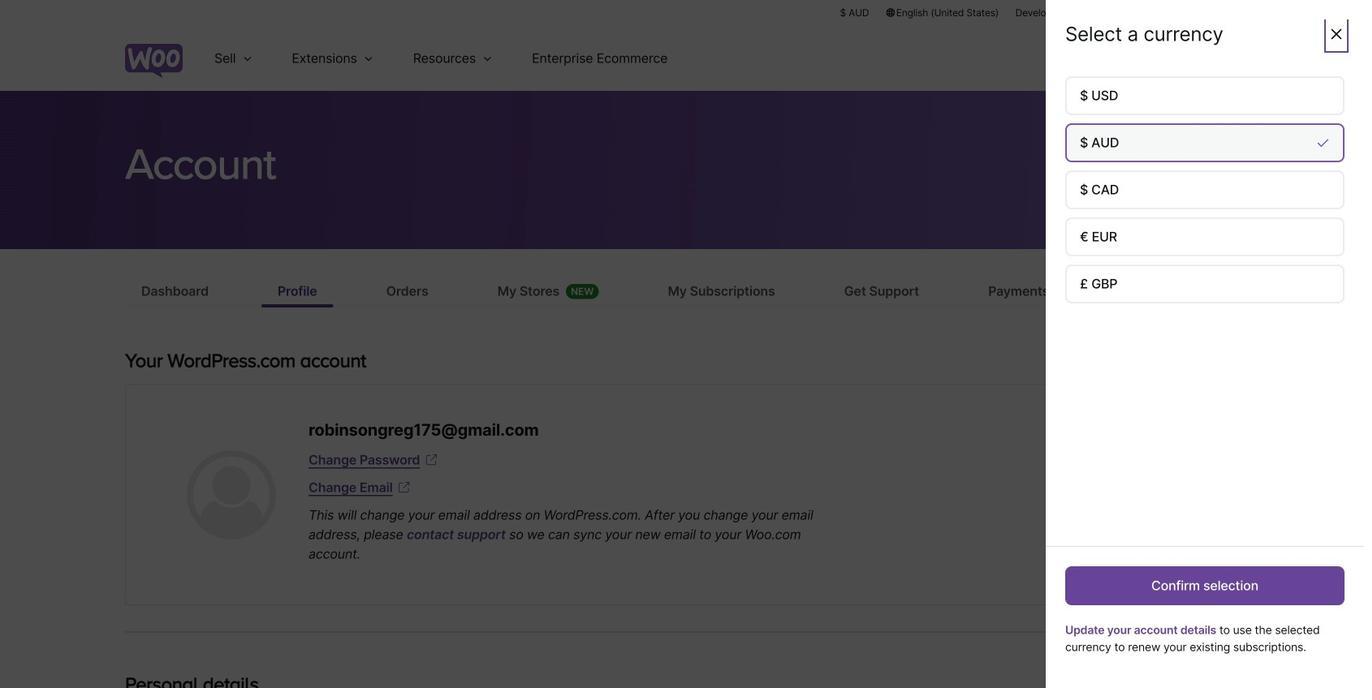 Task type: locate. For each thing, give the bounding box(es) containing it.
close selector image
[[1329, 26, 1345, 42]]

external link image
[[424, 453, 440, 469]]

gravatar image image
[[187, 451, 276, 540]]

service navigation menu element
[[1143, 32, 1240, 85]]

search image
[[1172, 45, 1198, 71]]



Task type: vqa. For each thing, say whether or not it's contained in the screenshot.
2nd option
no



Task type: describe. For each thing, give the bounding box(es) containing it.
external link image
[[396, 480, 412, 496]]

open account menu image
[[1214, 45, 1240, 71]]



